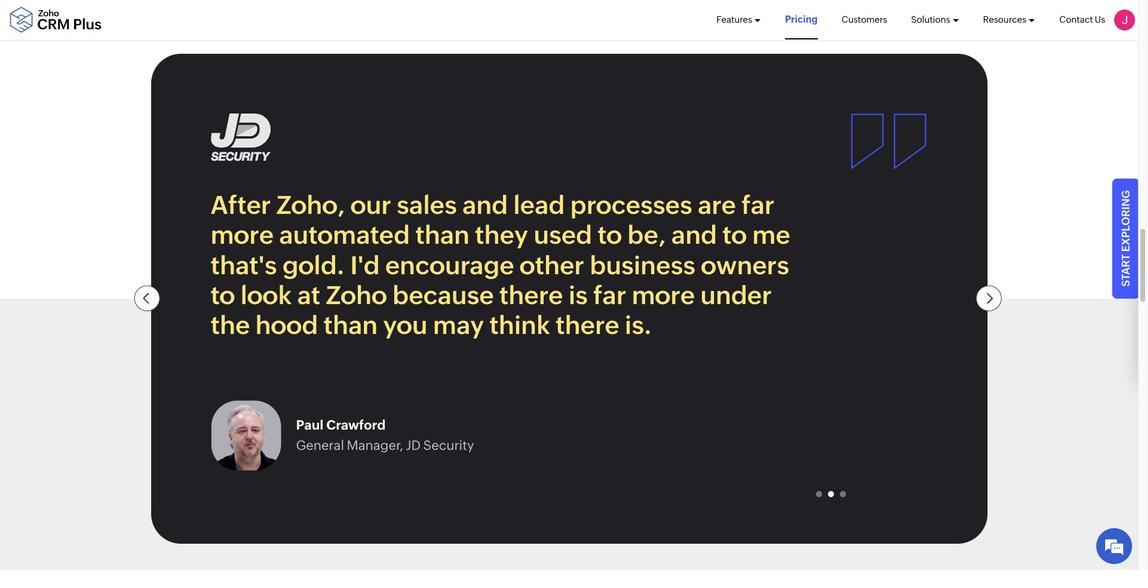 Task type: vqa. For each thing, say whether or not it's contained in the screenshot.
Rajendiran
no



Task type: locate. For each thing, give the bounding box(es) containing it.
the
[[211, 311, 250, 340]]

0 horizontal spatial more
[[211, 221, 274, 249]]

more
[[211, 221, 274, 249], [632, 281, 695, 310]]

customers link
[[842, 1, 888, 39]]

contact
[[1060, 14, 1094, 25]]

may
[[433, 311, 484, 340]]

far
[[742, 191, 775, 219], [594, 281, 627, 310]]

far up me
[[742, 191, 775, 219]]

1 horizontal spatial than
[[416, 221, 470, 249]]

1 horizontal spatial more
[[632, 281, 695, 310]]

start
[[1120, 254, 1132, 287]]

next button
[[984, 290, 1002, 308]]

start exploring
[[1120, 190, 1132, 287]]

think
[[490, 311, 550, 340]]

zoho
[[326, 281, 387, 310]]

resources link
[[984, 1, 1036, 39]]

there
[[500, 281, 563, 310], [556, 311, 620, 340]]

far right the is
[[594, 281, 627, 310]]

0 vertical spatial more
[[211, 221, 274, 249]]

be,
[[628, 221, 666, 249]]

more down "business"
[[632, 281, 695, 310]]

there down the is
[[556, 311, 620, 340]]

to up the
[[211, 281, 235, 310]]

and down are
[[672, 221, 717, 249]]

solutions link
[[912, 1, 960, 39]]

2 horizontal spatial to
[[723, 221, 747, 249]]

1 vertical spatial far
[[594, 281, 627, 310]]

resources
[[984, 14, 1027, 25]]

are
[[698, 191, 736, 219]]

processes
[[571, 191, 693, 219]]

0 horizontal spatial and
[[463, 191, 508, 219]]

than
[[416, 221, 470, 249], [324, 311, 378, 340]]

james peterson image
[[1115, 9, 1136, 30]]

solutions
[[912, 14, 951, 25]]

to up owners
[[723, 221, 747, 249]]

1 vertical spatial there
[[556, 311, 620, 340]]

next
[[984, 294, 1001, 303]]

more down after
[[211, 221, 274, 249]]

than down 'zoho'
[[324, 311, 378, 340]]

0 horizontal spatial to
[[211, 281, 235, 310]]

to
[[598, 221, 622, 249], [723, 221, 747, 249], [211, 281, 235, 310]]

manager,
[[347, 438, 403, 453]]

than up encourage
[[416, 221, 470, 249]]

and up they at the left top of the page
[[463, 191, 508, 219]]

paul
[[296, 418, 324, 432]]

0 vertical spatial far
[[742, 191, 775, 219]]

there up 'think'
[[500, 281, 563, 310]]

pricing
[[785, 14, 818, 25]]

tab list
[[211, 487, 849, 502]]

1 vertical spatial and
[[672, 221, 717, 249]]

features link
[[717, 1, 761, 39]]

security
[[424, 438, 474, 453]]

1 vertical spatial than
[[324, 311, 378, 340]]

1 horizontal spatial far
[[742, 191, 775, 219]]

1 horizontal spatial to
[[598, 221, 622, 249]]

and
[[463, 191, 508, 219], [672, 221, 717, 249]]

to left be,
[[598, 221, 622, 249]]



Task type: describe. For each thing, give the bounding box(es) containing it.
0 horizontal spatial far
[[594, 281, 627, 310]]

that's
[[211, 251, 277, 279]]

customers
[[842, 14, 888, 25]]

look
[[241, 281, 292, 310]]

is
[[569, 281, 588, 310]]

after zoho, our sales and lead processes are far more automated than they used to be, and to me that's gold. i'd encourage other business owners to look at zoho because there is far more under the hood than you may think there is.
[[211, 191, 791, 340]]

is.
[[625, 311, 652, 340]]

paul crawford general manager, jd security
[[296, 418, 474, 453]]

contact us link
[[1060, 1, 1106, 39]]

features
[[717, 14, 753, 25]]

me
[[753, 221, 791, 249]]

1 vertical spatial more
[[632, 281, 695, 310]]

at
[[297, 281, 321, 310]]

general
[[296, 438, 344, 453]]

business
[[590, 251, 696, 279]]

used
[[534, 221, 592, 249]]

because
[[393, 281, 494, 310]]

zoho crmplus logo image
[[9, 7, 102, 33]]

0 vertical spatial and
[[463, 191, 508, 219]]

0 vertical spatial than
[[416, 221, 470, 249]]

you
[[383, 311, 428, 340]]

exploring
[[1120, 190, 1132, 252]]

zoho,
[[277, 191, 345, 219]]

our
[[351, 191, 391, 219]]

us
[[1095, 14, 1106, 25]]

gold.
[[283, 251, 345, 279]]

jd
[[406, 438, 421, 453]]

0 horizontal spatial than
[[324, 311, 378, 340]]

automated
[[279, 221, 410, 249]]

owners
[[701, 251, 790, 279]]

crawford
[[326, 418, 386, 432]]

i'd
[[350, 251, 380, 279]]

previous
[[134, 294, 165, 303]]

pricing link
[[785, 0, 818, 40]]

encourage
[[385, 251, 514, 279]]

hood
[[256, 311, 318, 340]]

1 horizontal spatial and
[[672, 221, 717, 249]]

previous button
[[134, 290, 165, 308]]

contact us
[[1060, 14, 1106, 25]]

other
[[520, 251, 585, 279]]

after zoho, our sales and lead processes are far more automated than they used to be, and to me that's gold. i'd encourage other business owners to look at zoho because there is far more under the hood than you may think there is. tab panel
[[211, 114, 849, 471]]

sales
[[397, 191, 457, 219]]

they
[[475, 221, 528, 249]]

0 vertical spatial there
[[500, 281, 563, 310]]

under
[[701, 281, 772, 310]]

after
[[211, 191, 271, 219]]

lead
[[514, 191, 565, 219]]



